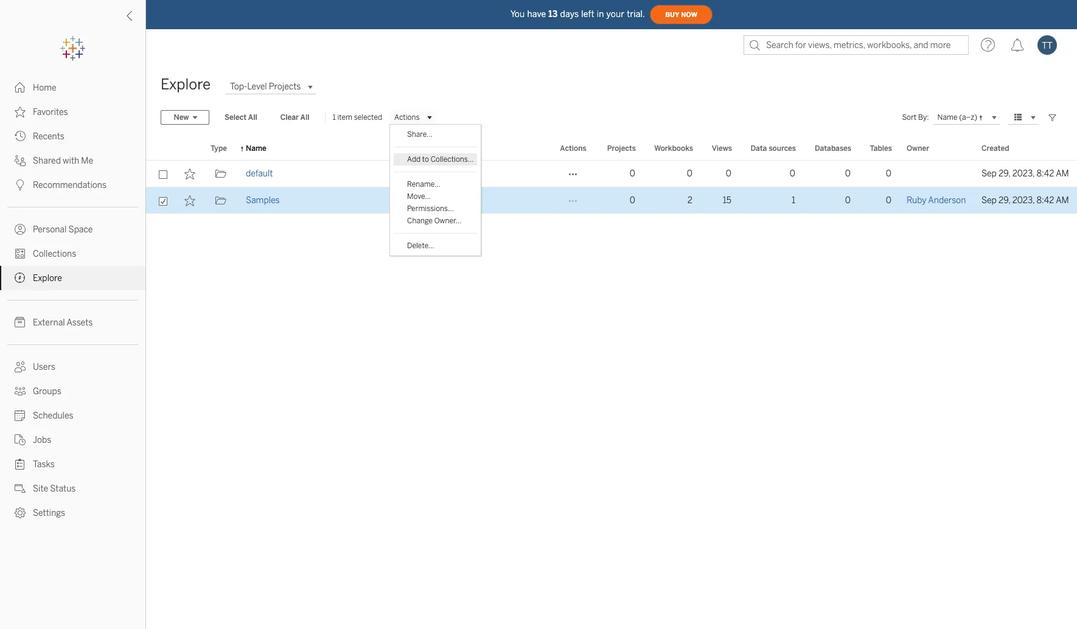 Task type: vqa. For each thing, say whether or not it's contained in the screenshot.
the Edit
no



Task type: describe. For each thing, give the bounding box(es) containing it.
jobs link
[[0, 428, 146, 452]]

data sources
[[751, 144, 796, 153]]

explore inside explore link
[[33, 273, 62, 284]]

groups
[[33, 387, 61, 397]]

projects inside grid
[[607, 144, 636, 153]]

by text only_f5he34f image for users
[[15, 362, 26, 373]]

by text only_f5he34f image for site status
[[15, 483, 26, 494]]

2
[[688, 195, 693, 206]]

1 for 1 item selected
[[333, 113, 336, 122]]

home link
[[0, 75, 146, 100]]

all for clear all
[[301, 113, 310, 122]]

settings link
[[0, 501, 146, 525]]

2023, for 1
[[1013, 195, 1035, 206]]

now
[[681, 11, 698, 19]]

site
[[33, 484, 48, 494]]

ruby anderson link
[[907, 188, 966, 214]]

home
[[33, 83, 56, 93]]

recommendations
[[33, 180, 107, 191]]

level
[[247, 82, 267, 92]]

me
[[81, 156, 93, 166]]

row containing samples
[[146, 188, 1078, 214]]

anderson
[[929, 195, 966, 206]]

sort by:
[[903, 113, 929, 122]]

name (a–z)
[[938, 113, 978, 121]]

you have 13 days left in your trial.
[[511, 9, 645, 19]]

actions inside grid
[[560, 144, 587, 153]]

recents
[[33, 132, 64, 142]]

29, for 1
[[999, 195, 1011, 206]]

site status
[[33, 484, 76, 494]]

change owner…
[[407, 217, 462, 225]]

permissions…
[[407, 205, 454, 213]]

jobs
[[33, 435, 51, 446]]

actions inside popup button
[[395, 113, 420, 122]]

by text only_f5he34f image for groups
[[15, 386, 26, 397]]

you
[[511, 9, 525, 19]]

favorites link
[[0, 100, 146, 124]]

have
[[527, 9, 546, 19]]

owner
[[907, 144, 930, 153]]

collections link
[[0, 242, 146, 266]]

favorites
[[33, 107, 68, 117]]

sep 29, 2023, 8:42 am for 0
[[982, 169, 1070, 179]]

recommendations link
[[0, 173, 146, 197]]

projects inside dropdown button
[[269, 82, 301, 92]]

collections
[[33, 249, 76, 259]]

explore link
[[0, 266, 146, 290]]

2023, for 0
[[1013, 169, 1035, 179]]

by text only_f5he34f image for shared with me
[[15, 155, 26, 166]]

groups link
[[0, 379, 146, 404]]

clear all button
[[273, 110, 317, 125]]

trial.
[[627, 9, 645, 19]]

clear
[[280, 113, 299, 122]]

users link
[[0, 355, 146, 379]]

recents link
[[0, 124, 146, 149]]

external
[[33, 318, 65, 328]]

shared
[[33, 156, 61, 166]]

1 horizontal spatial explore
[[161, 75, 211, 93]]

1 for 1
[[792, 195, 796, 206]]

databases
[[815, 144, 852, 153]]

data
[[751, 144, 767, 153]]

name for name
[[246, 144, 267, 153]]

tables
[[870, 144, 893, 153]]

list view image
[[1013, 112, 1024, 123]]

settings
[[33, 508, 65, 519]]

item
[[338, 113, 353, 122]]

samples
[[246, 195, 280, 206]]

schedules
[[33, 411, 73, 421]]

workbooks
[[655, 144, 693, 153]]

top-level projects
[[230, 82, 301, 92]]

default link
[[246, 161, 273, 188]]

external assets link
[[0, 310, 146, 335]]

change
[[407, 217, 433, 225]]

by text only_f5he34f image for personal space
[[15, 224, 26, 235]]

with
[[63, 156, 79, 166]]

sep for 0
[[982, 169, 997, 179]]

personal
[[33, 225, 67, 235]]

site status link
[[0, 477, 146, 501]]

buy now
[[665, 11, 698, 19]]

to
[[422, 155, 429, 164]]

owner…
[[435, 217, 462, 225]]

share…
[[407, 130, 433, 139]]

tasks link
[[0, 452, 146, 477]]



Task type: locate. For each thing, give the bounding box(es) containing it.
by text only_f5he34f image inside home link
[[15, 82, 26, 93]]

1 left item
[[333, 113, 336, 122]]

cell
[[900, 161, 975, 188]]

1 by text only_f5he34f image from the top
[[15, 82, 26, 93]]

0 horizontal spatial 1
[[333, 113, 336, 122]]

selected
[[354, 113, 382, 122]]

2 29, from the top
[[999, 195, 1011, 206]]

3 by text only_f5he34f image from the top
[[15, 248, 26, 259]]

by text only_f5he34f image for external assets
[[15, 317, 26, 328]]

by text only_f5he34f image for explore
[[15, 273, 26, 284]]

assets
[[67, 318, 93, 328]]

grid containing default
[[146, 138, 1078, 630]]

by text only_f5he34f image
[[15, 82, 26, 93], [15, 224, 26, 235], [15, 248, 26, 259], [15, 273, 26, 284], [15, 362, 26, 373], [15, 386, 26, 397], [15, 483, 26, 494]]

0 vertical spatial 29,
[[999, 169, 1011, 179]]

0 vertical spatial am
[[1056, 169, 1070, 179]]

sep down created
[[982, 169, 997, 179]]

explore up new popup button
[[161, 75, 211, 93]]

by text only_f5he34f image for tasks
[[15, 459, 26, 470]]

new
[[174, 113, 189, 122]]

name up default
[[246, 144, 267, 153]]

by text only_f5he34f image for jobs
[[15, 435, 26, 446]]

by text only_f5he34f image inside tasks link
[[15, 459, 26, 470]]

name inside grid
[[246, 144, 267, 153]]

by:
[[919, 113, 929, 122]]

1 vertical spatial sep
[[982, 195, 997, 206]]

1 vertical spatial am
[[1056, 195, 1070, 206]]

5 by text only_f5he34f image from the top
[[15, 317, 26, 328]]

select
[[225, 113, 247, 122]]

0 horizontal spatial explore
[[33, 273, 62, 284]]

Search for views, metrics, workbooks, and more text field
[[744, 35, 969, 55]]

by text only_f5he34f image inside collections link
[[15, 248, 26, 259]]

row group
[[146, 161, 1078, 214]]

2 by text only_f5he34f image from the top
[[15, 131, 26, 142]]

status
[[50, 484, 76, 494]]

name (a–z) button
[[933, 110, 1001, 125]]

by text only_f5he34f image for recommendations
[[15, 180, 26, 191]]

by text only_f5he34f image
[[15, 107, 26, 117], [15, 131, 26, 142], [15, 155, 26, 166], [15, 180, 26, 191], [15, 317, 26, 328], [15, 410, 26, 421], [15, 435, 26, 446], [15, 459, 26, 470], [15, 508, 26, 519]]

(a–z)
[[960, 113, 978, 121]]

1 horizontal spatial name
[[938, 113, 958, 121]]

buy
[[665, 11, 680, 19]]

1 sep 29, 2023, 8:42 am from the top
[[982, 169, 1070, 179]]

menu containing share…
[[390, 125, 481, 256]]

actions
[[395, 113, 420, 122], [560, 144, 587, 153]]

0 vertical spatial 2023,
[[1013, 169, 1035, 179]]

0 vertical spatial project image
[[215, 169, 226, 180]]

8:42 for 0
[[1037, 169, 1055, 179]]

all for select all
[[248, 113, 257, 122]]

row
[[146, 161, 1078, 188], [146, 188, 1078, 214]]

1 vertical spatial project image
[[215, 195, 226, 206]]

add to collections...
[[407, 155, 474, 164]]

1 vertical spatial name
[[246, 144, 267, 153]]

2 sep 29, 2023, 8:42 am from the top
[[982, 195, 1070, 206]]

am for 1
[[1056, 195, 1070, 206]]

0 horizontal spatial name
[[246, 144, 267, 153]]

personal space link
[[0, 217, 146, 242]]

8:42 for 1
[[1037, 195, 1055, 206]]

move…
[[407, 192, 431, 201]]

by text only_f5he34f image inside recents link
[[15, 131, 26, 142]]

sep 29, 2023, 8:42 am
[[982, 169, 1070, 179], [982, 195, 1070, 206]]

by text only_f5he34f image inside "favorites" link
[[15, 107, 26, 117]]

7 by text only_f5he34f image from the top
[[15, 483, 26, 494]]

by text only_f5he34f image inside settings link
[[15, 508, 26, 519]]

2023,
[[1013, 169, 1035, 179], [1013, 195, 1035, 206]]

actions button
[[390, 110, 436, 125]]

rename…
[[407, 180, 441, 189]]

1 vertical spatial explore
[[33, 273, 62, 284]]

by text only_f5he34f image left the shared
[[15, 155, 26, 166]]

by text only_f5he34f image inside shared with me link
[[15, 155, 26, 166]]

by text only_f5he34f image inside jobs link
[[15, 435, 26, 446]]

2 am from the top
[[1056, 195, 1070, 206]]

top-
[[230, 82, 247, 92]]

1 vertical spatial 29,
[[999, 195, 1011, 206]]

sort
[[903, 113, 917, 122]]

name left (a–z)
[[938, 113, 958, 121]]

created
[[982, 144, 1010, 153]]

by text only_f5he34f image for favorites
[[15, 107, 26, 117]]

space
[[69, 225, 93, 235]]

2 sep from the top
[[982, 195, 997, 206]]

1 by text only_f5he34f image from the top
[[15, 107, 26, 117]]

0 vertical spatial projects
[[269, 82, 301, 92]]

8 by text only_f5he34f image from the top
[[15, 459, 26, 470]]

by text only_f5he34f image left the schedules
[[15, 410, 26, 421]]

all inside button
[[248, 113, 257, 122]]

by text only_f5he34f image left recents
[[15, 131, 26, 142]]

1 all from the left
[[248, 113, 257, 122]]

1 horizontal spatial all
[[301, 113, 310, 122]]

1 vertical spatial 1
[[792, 195, 796, 206]]

0
[[630, 169, 636, 179], [687, 169, 693, 179], [726, 169, 732, 179], [790, 169, 796, 179], [846, 169, 851, 179], [886, 169, 892, 179], [630, 195, 636, 206], [846, 195, 851, 206], [886, 195, 892, 206]]

by text only_f5he34f image left favorites
[[15, 107, 26, 117]]

views
[[712, 144, 732, 153]]

users
[[33, 362, 55, 373]]

navigation panel element
[[0, 37, 146, 525]]

1 vertical spatial sep 29, 2023, 8:42 am
[[982, 195, 1070, 206]]

explore
[[161, 75, 211, 93], [33, 273, 62, 284]]

in
[[597, 9, 604, 19]]

grid
[[146, 138, 1078, 630]]

4 by text only_f5he34f image from the top
[[15, 273, 26, 284]]

delete…
[[407, 242, 434, 250]]

by text only_f5he34f image left the tasks
[[15, 459, 26, 470]]

select all button
[[217, 110, 265, 125]]

1 vertical spatial 8:42
[[1037, 195, 1055, 206]]

1 am from the top
[[1056, 169, 1070, 179]]

0 vertical spatial 8:42
[[1037, 169, 1055, 179]]

by text only_f5he34f image left settings
[[15, 508, 26, 519]]

your
[[607, 9, 625, 19]]

1 vertical spatial projects
[[607, 144, 636, 153]]

row group containing default
[[146, 161, 1078, 214]]

1 vertical spatial 2023,
[[1013, 195, 1035, 206]]

by text only_f5he34f image for schedules
[[15, 410, 26, 421]]

2 by text only_f5he34f image from the top
[[15, 224, 26, 235]]

by text only_f5he34f image left jobs at the left of page
[[15, 435, 26, 446]]

by text only_f5he34f image inside recommendations link
[[15, 180, 26, 191]]

tasks
[[33, 460, 55, 470]]

project image down type
[[215, 169, 226, 180]]

2 project image from the top
[[215, 195, 226, 206]]

1 vertical spatial actions
[[560, 144, 587, 153]]

0 vertical spatial sep
[[982, 169, 997, 179]]

0 horizontal spatial all
[[248, 113, 257, 122]]

1 8:42 from the top
[[1037, 169, 1055, 179]]

samples link
[[246, 188, 280, 214]]

1 horizontal spatial actions
[[560, 144, 587, 153]]

collections...
[[431, 155, 474, 164]]

by text only_f5he34f image left the external
[[15, 317, 26, 328]]

2 8:42 from the top
[[1037, 195, 1055, 206]]

project image for default
[[215, 169, 226, 180]]

0 vertical spatial explore
[[161, 75, 211, 93]]

1 2023, from the top
[[1013, 169, 1035, 179]]

by text only_f5he34f image inside explore link
[[15, 273, 26, 284]]

sources
[[769, 144, 796, 153]]

4 by text only_f5he34f image from the top
[[15, 180, 26, 191]]

9 by text only_f5he34f image from the top
[[15, 508, 26, 519]]

clear all
[[280, 113, 310, 122]]

project image for samples
[[215, 195, 226, 206]]

sep for 1
[[982, 195, 997, 206]]

left
[[582, 9, 595, 19]]

top-level projects button
[[225, 79, 317, 94]]

3 by text only_f5he34f image from the top
[[15, 155, 26, 166]]

projects right level
[[269, 82, 301, 92]]

menu
[[390, 125, 481, 256]]

13
[[549, 9, 558, 19]]

am for 0
[[1056, 169, 1070, 179]]

0 horizontal spatial projects
[[269, 82, 301, 92]]

name for name (a–z)
[[938, 113, 958, 121]]

personal space
[[33, 225, 93, 235]]

by text only_f5he34f image inside groups link
[[15, 386, 26, 397]]

2 all from the left
[[301, 113, 310, 122]]

0 vertical spatial sep 29, 2023, 8:42 am
[[982, 169, 1070, 179]]

type
[[211, 144, 227, 153]]

default
[[246, 169, 273, 179]]

schedules link
[[0, 404, 146, 428]]

sep right 'anderson'
[[982, 195, 997, 206]]

7 by text only_f5he34f image from the top
[[15, 435, 26, 446]]

by text only_f5he34f image inside site status link
[[15, 483, 26, 494]]

29, for 0
[[999, 169, 1011, 179]]

all
[[248, 113, 257, 122], [301, 113, 310, 122]]

6 by text only_f5he34f image from the top
[[15, 410, 26, 421]]

external assets
[[33, 318, 93, 328]]

5 by text only_f5he34f image from the top
[[15, 362, 26, 373]]

1 down sources
[[792, 195, 796, 206]]

0 vertical spatial actions
[[395, 113, 420, 122]]

row containing default
[[146, 161, 1078, 188]]

ruby
[[907, 195, 927, 206]]

0 horizontal spatial actions
[[395, 113, 420, 122]]

1 item selected
[[333, 113, 382, 122]]

by text only_f5he34f image for settings
[[15, 508, 26, 519]]

explore down collections at top
[[33, 273, 62, 284]]

ruby anderson
[[907, 195, 966, 206]]

2 row from the top
[[146, 188, 1078, 214]]

by text only_f5he34f image for home
[[15, 82, 26, 93]]

by text only_f5he34f image inside 'schedules' link
[[15, 410, 26, 421]]

all right select
[[248, 113, 257, 122]]

by text only_f5he34f image inside personal space link
[[15, 224, 26, 235]]

cell inside grid
[[900, 161, 975, 188]]

by text only_f5he34f image inside the users link
[[15, 362, 26, 373]]

project image
[[215, 169, 226, 180], [215, 195, 226, 206]]

1 inside grid
[[792, 195, 796, 206]]

1 horizontal spatial 1
[[792, 195, 796, 206]]

1 row from the top
[[146, 161, 1078, 188]]

all right clear
[[301, 113, 310, 122]]

by text only_f5he34f image for collections
[[15, 248, 26, 259]]

name inside popup button
[[938, 113, 958, 121]]

by text only_f5he34f image for recents
[[15, 131, 26, 142]]

add to collections... checkbox item
[[394, 153, 478, 166]]

2 2023, from the top
[[1013, 195, 1035, 206]]

new button
[[161, 110, 209, 125]]

by text only_f5he34f image inside external assets link
[[15, 317, 26, 328]]

1 horizontal spatial projects
[[607, 144, 636, 153]]

main navigation. press the up and down arrow keys to access links. element
[[0, 75, 146, 525]]

29,
[[999, 169, 1011, 179], [999, 195, 1011, 206]]

sep 29, 2023, 8:42 am for 1
[[982, 195, 1070, 206]]

1
[[333, 113, 336, 122], [792, 195, 796, 206]]

1 project image from the top
[[215, 169, 226, 180]]

days
[[560, 9, 579, 19]]

shared with me link
[[0, 149, 146, 173]]

project image left samples link
[[215, 195, 226, 206]]

8:42
[[1037, 169, 1055, 179], [1037, 195, 1055, 206]]

by text only_f5he34f image left recommendations
[[15, 180, 26, 191]]

buy now button
[[650, 5, 713, 24]]

6 by text only_f5he34f image from the top
[[15, 386, 26, 397]]

am
[[1056, 169, 1070, 179], [1056, 195, 1070, 206]]

add
[[407, 155, 421, 164]]

1 29, from the top
[[999, 169, 1011, 179]]

0 vertical spatial 1
[[333, 113, 336, 122]]

0 vertical spatial name
[[938, 113, 958, 121]]

projects left workbooks
[[607, 144, 636, 153]]

1 sep from the top
[[982, 169, 997, 179]]

shared with me
[[33, 156, 93, 166]]

all inside button
[[301, 113, 310, 122]]

15
[[723, 195, 732, 206]]



